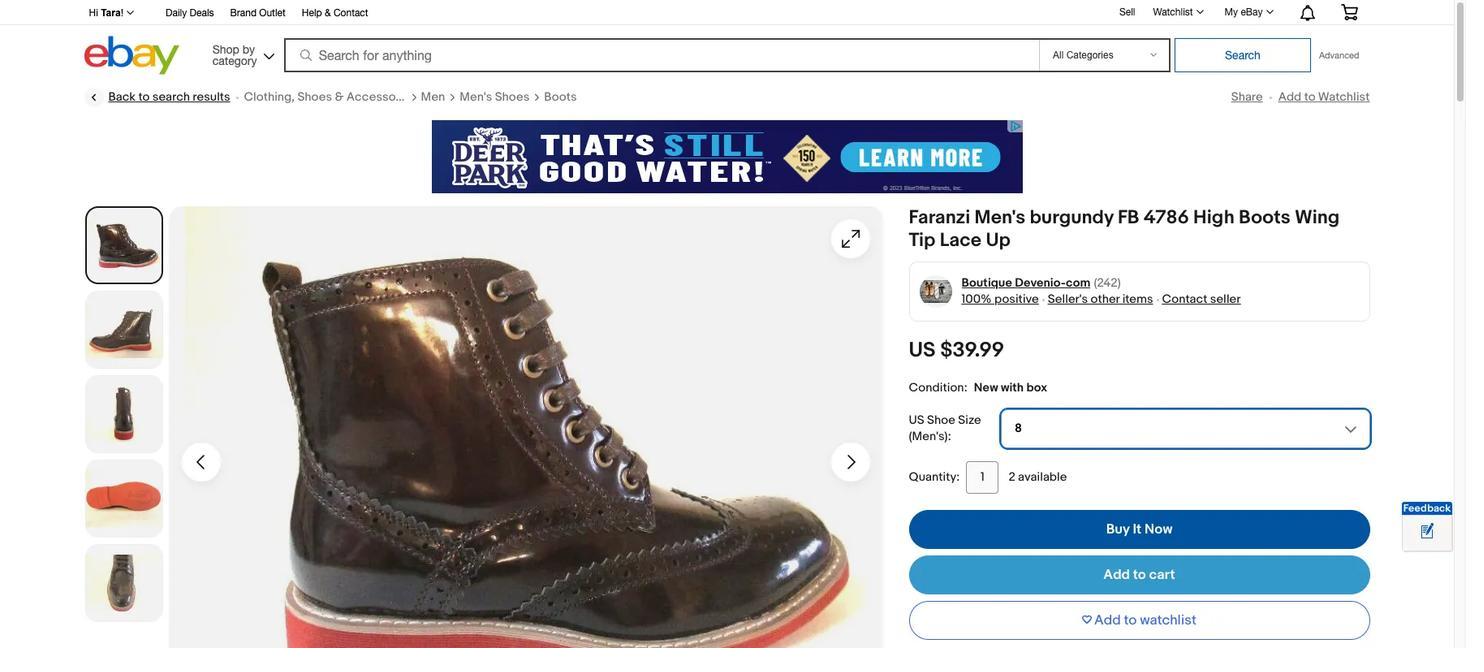 Task type: vqa. For each thing, say whether or not it's contained in the screenshot.
Quantity: text box
yes



Task type: locate. For each thing, give the bounding box(es) containing it.
us
[[909, 338, 936, 363], [909, 413, 925, 428]]

buy it now link
[[909, 510, 1371, 549]]

back
[[108, 89, 136, 105]]

add right 'share'
[[1279, 89, 1302, 105]]

items
[[1123, 292, 1154, 307]]

0 vertical spatial boots
[[544, 89, 577, 105]]

1 vertical spatial boots
[[1239, 206, 1291, 229]]

add for add to cart
[[1104, 567, 1131, 583]]

men's
[[460, 89, 492, 105], [975, 206, 1026, 229]]

0 vertical spatial &
[[325, 7, 331, 19]]

boots right high
[[1239, 206, 1291, 229]]

shop by category banner
[[80, 0, 1371, 79]]

to for cart
[[1134, 567, 1147, 583]]

1 shoes from the left
[[298, 89, 332, 105]]

boots right 'men's shoes'
[[544, 89, 577, 105]]

0 horizontal spatial &
[[325, 7, 331, 19]]

1 us from the top
[[909, 338, 936, 363]]

shoes left 'boots' link
[[495, 89, 530, 105]]

tip
[[909, 229, 936, 252]]

shoes for clothing,
[[298, 89, 332, 105]]

us up condition:
[[909, 338, 936, 363]]

0 vertical spatial us
[[909, 338, 936, 363]]

2 shoes from the left
[[495, 89, 530, 105]]

picture 1 of 5 image
[[86, 208, 161, 283]]

men's shoes
[[460, 89, 530, 105]]

now
[[1145, 521, 1173, 538]]

seller's
[[1048, 292, 1088, 307]]

us shoe size (men's)
[[909, 413, 982, 444]]

0 vertical spatial contact
[[334, 7, 368, 19]]

to for search
[[138, 89, 150, 105]]

high
[[1194, 206, 1235, 229]]

wing
[[1295, 206, 1340, 229]]

clothing,
[[244, 89, 295, 105]]

0 vertical spatial men's
[[460, 89, 492, 105]]

men's right faranzi
[[975, 206, 1026, 229]]

watchlist right sell
[[1154, 6, 1194, 18]]

to left cart
[[1134, 567, 1147, 583]]

us for us $39.99
[[909, 338, 936, 363]]

0 horizontal spatial watchlist
[[1154, 6, 1194, 18]]

0 horizontal spatial shoes
[[298, 89, 332, 105]]

results
[[193, 89, 230, 105]]

1 vertical spatial contact
[[1163, 292, 1208, 307]]

& inside account navigation
[[325, 7, 331, 19]]

shop
[[213, 43, 240, 56]]

$39.99
[[941, 338, 1005, 363]]

shoes
[[298, 89, 332, 105], [495, 89, 530, 105]]

to inside button
[[1125, 612, 1137, 629]]

1 vertical spatial watchlist
[[1319, 89, 1371, 105]]

men
[[421, 89, 445, 105]]

us inside "us shoe size (men's)"
[[909, 413, 925, 428]]

advanced
[[1320, 50, 1360, 60]]

contact left seller
[[1163, 292, 1208, 307]]

advanced link
[[1312, 39, 1368, 71]]

1 vertical spatial add
[[1104, 567, 1131, 583]]

faranzi men's  burgundy fb 4786  high boots wing tip lace up
[[909, 206, 1340, 252]]

picture 4 of 5 image
[[86, 461, 162, 537]]

1 horizontal spatial boots
[[1239, 206, 1291, 229]]

daily deals link
[[166, 5, 214, 23]]

add inside button
[[1095, 612, 1121, 629]]

& left accessories
[[335, 89, 344, 105]]

add
[[1279, 89, 1302, 105], [1104, 567, 1131, 583], [1095, 612, 1121, 629]]

help
[[302, 7, 322, 19]]

brand outlet link
[[230, 5, 286, 23]]

1 horizontal spatial &
[[335, 89, 344, 105]]

None submit
[[1175, 38, 1312, 72]]

100%
[[962, 292, 992, 307]]

1 vertical spatial us
[[909, 413, 925, 428]]

1 vertical spatial &
[[335, 89, 344, 105]]

men link
[[421, 89, 445, 106]]

seller's other items
[[1048, 292, 1154, 307]]

burgundy
[[1030, 206, 1114, 229]]

brand outlet
[[230, 7, 286, 19]]

0 vertical spatial watchlist
[[1154, 6, 1194, 18]]

shoe
[[928, 413, 956, 428]]

add to watchlist link
[[1279, 89, 1371, 105]]

2 available
[[1009, 469, 1067, 485]]

watchlist down advanced
[[1319, 89, 1371, 105]]

deals
[[190, 7, 214, 19]]

1 horizontal spatial shoes
[[495, 89, 530, 105]]

to
[[138, 89, 150, 105], [1305, 89, 1316, 105], [1134, 567, 1147, 583], [1125, 612, 1137, 629]]

Search for anything text field
[[286, 40, 1036, 71]]

0 horizontal spatial contact
[[334, 7, 368, 19]]

1 horizontal spatial men's
[[975, 206, 1026, 229]]

add left cart
[[1104, 567, 1131, 583]]

2 vertical spatial add
[[1095, 612, 1121, 629]]

contact right help
[[334, 7, 368, 19]]

clothing, shoes & accessories link
[[244, 89, 416, 106]]

!
[[121, 7, 123, 19]]

help & contact
[[302, 7, 368, 19]]

boots inside faranzi men's  burgundy fb 4786  high boots wing tip lace up
[[1239, 206, 1291, 229]]

watchlist
[[1141, 612, 1197, 629]]

1 horizontal spatial contact
[[1163, 292, 1208, 307]]

add for add to watchlist
[[1095, 612, 1121, 629]]

to down advanced link
[[1305, 89, 1316, 105]]

seller's other items link
[[1048, 292, 1154, 307]]

positive
[[995, 292, 1039, 307]]

by
[[243, 43, 255, 56]]

devenio-
[[1015, 275, 1066, 291]]

men's right men
[[460, 89, 492, 105]]

Quantity: text field
[[967, 461, 999, 494]]

to right back
[[138, 89, 150, 105]]

it
[[1133, 521, 1142, 538]]

100% positive link
[[962, 292, 1039, 307]]

shoes right clothing,
[[298, 89, 332, 105]]

1 horizontal spatial watchlist
[[1319, 89, 1371, 105]]

us up (men's)
[[909, 413, 925, 428]]

add down the add to cart link
[[1095, 612, 1121, 629]]

boutique devenio-com (242)
[[962, 275, 1121, 291]]

2 us from the top
[[909, 413, 925, 428]]

boutique devenio-com link
[[962, 275, 1091, 292]]

boots
[[544, 89, 577, 105], [1239, 206, 1291, 229]]

to for watchlist
[[1125, 612, 1137, 629]]

watchlist link
[[1145, 2, 1211, 22]]

1 vertical spatial men's
[[975, 206, 1026, 229]]

& right help
[[325, 7, 331, 19]]

to left the watchlist
[[1125, 612, 1137, 629]]

0 vertical spatial add
[[1279, 89, 1302, 105]]

add to cart
[[1104, 567, 1176, 583]]

4786
[[1144, 206, 1190, 229]]

sell link
[[1113, 6, 1143, 18]]

contact seller
[[1163, 292, 1241, 307]]

contact
[[334, 7, 368, 19], [1163, 292, 1208, 307]]



Task type: describe. For each thing, give the bounding box(es) containing it.
0 horizontal spatial men's
[[460, 89, 492, 105]]

share
[[1232, 89, 1264, 105]]

faranzi
[[909, 206, 971, 229]]

with
[[1001, 380, 1024, 395]]

boutique
[[962, 275, 1013, 291]]

fb
[[1118, 206, 1140, 229]]

condition:
[[909, 380, 968, 395]]

my ebay link
[[1216, 2, 1281, 22]]

accessories
[[347, 89, 416, 105]]

add to cart link
[[909, 555, 1371, 594]]

my ebay
[[1225, 6, 1263, 18]]

buy it now
[[1107, 521, 1173, 538]]

add to watchlist button
[[909, 601, 1371, 640]]

us $39.99
[[909, 338, 1005, 363]]

men's inside faranzi men's  burgundy fb 4786  high boots wing tip lace up
[[975, 206, 1026, 229]]

contact inside account navigation
[[334, 7, 368, 19]]

shop by category button
[[205, 36, 278, 71]]

back to search results link
[[84, 88, 230, 107]]

daily
[[166, 7, 187, 19]]

add to watchlist
[[1095, 612, 1197, 629]]

shoes for men's
[[495, 89, 530, 105]]

clothing, shoes & accessories men
[[244, 89, 445, 105]]

feedback
[[1404, 502, 1452, 515]]

available
[[1019, 469, 1067, 485]]

hi
[[89, 7, 98, 19]]

category
[[213, 54, 257, 67]]

men's shoes link
[[460, 89, 530, 106]]

shop by category
[[213, 43, 257, 67]]

hi tara !
[[89, 7, 123, 19]]

add to watchlist
[[1279, 89, 1371, 105]]

advertisement region
[[432, 120, 1023, 193]]

2
[[1009, 469, 1016, 485]]

picture 3 of 5 image
[[86, 376, 162, 452]]

my
[[1225, 6, 1239, 18]]

to for watchlist
[[1305, 89, 1316, 105]]

size
[[959, 413, 982, 428]]

add for add to watchlist
[[1279, 89, 1302, 105]]

account navigation
[[80, 0, 1371, 25]]

tara
[[101, 7, 121, 19]]

new
[[974, 380, 999, 395]]

watchlist inside account navigation
[[1154, 6, 1194, 18]]

up
[[986, 229, 1011, 252]]

seller
[[1211, 292, 1241, 307]]

boots link
[[544, 89, 577, 106]]

buy
[[1107, 521, 1130, 538]]

brand
[[230, 7, 257, 19]]

picture 2 of 5 image
[[86, 292, 162, 368]]

100% positive
[[962, 292, 1039, 307]]

outlet
[[259, 7, 286, 19]]

picture 5 of 5 image
[[86, 545, 162, 621]]

share button
[[1232, 89, 1264, 105]]

quantity:
[[909, 469, 960, 485]]

other
[[1091, 292, 1120, 307]]

condition: new with box
[[909, 380, 1048, 395]]

daily deals
[[166, 7, 214, 19]]

contact seller link
[[1163, 292, 1241, 307]]

(men's)
[[909, 429, 948, 444]]

lace
[[940, 229, 982, 252]]

boutique devenio-com image
[[919, 275, 953, 308]]

sell
[[1120, 6, 1136, 18]]

com
[[1066, 275, 1091, 291]]

us for us shoe size (men's)
[[909, 413, 925, 428]]

(242)
[[1094, 275, 1121, 291]]

search
[[152, 89, 190, 105]]

box
[[1027, 380, 1048, 395]]

back to search results
[[108, 89, 230, 105]]

ebay
[[1241, 6, 1263, 18]]

your shopping cart image
[[1341, 4, 1359, 20]]

cart
[[1150, 567, 1176, 583]]

faranzi men's  burgundy fb 4786  high boots wing tip lace up   - picture 1 of 5 image
[[169, 206, 883, 648]]

0 horizontal spatial boots
[[544, 89, 577, 105]]

none submit inside shop by category banner
[[1175, 38, 1312, 72]]

help & contact link
[[302, 5, 368, 23]]



